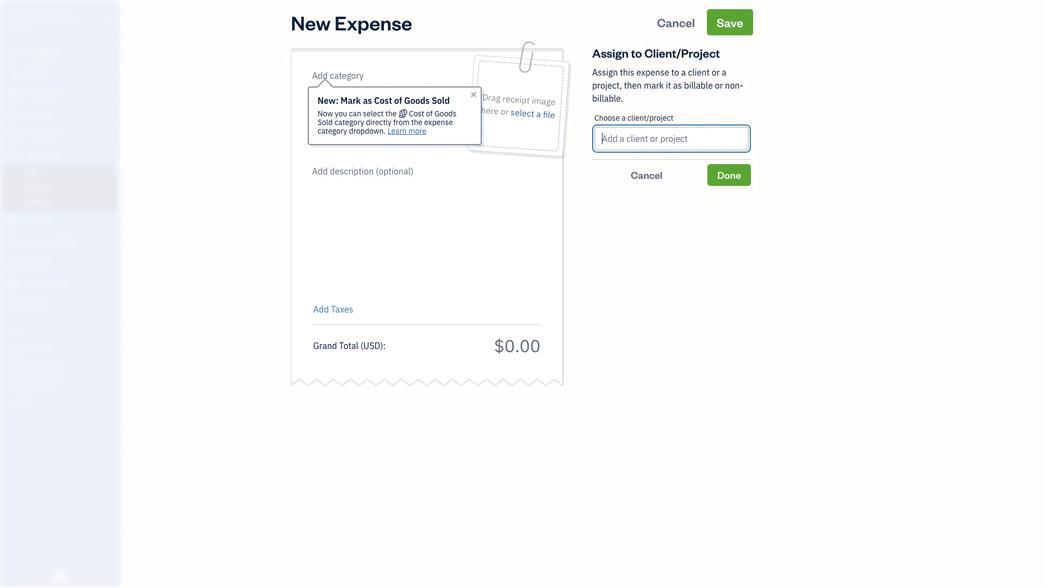 Task type: describe. For each thing, give the bounding box(es) containing it.
mark
[[644, 80, 664, 91]]

cost of goods sold category directly from the expense category dropdown.
[[318, 109, 457, 136]]

grand total ( usd ):
[[313, 340, 386, 352]]

client image
[[7, 68, 20, 79]]

grand
[[313, 340, 337, 352]]

a left client
[[682, 67, 686, 78]]

choose a client/project element
[[593, 105, 752, 160]]

payment image
[[7, 130, 20, 141]]

company
[[36, 10, 74, 21]]

Date in MM/DD/YYYY format text field
[[313, 96, 384, 107]]

receipt
[[502, 93, 530, 106]]

1 vertical spatial cancel button
[[593, 164, 702, 186]]

image
[[532, 95, 556, 108]]

client/project
[[645, 45, 721, 60]]

0 horizontal spatial select
[[363, 109, 384, 119]]

dropdown.
[[349, 126, 386, 136]]

freshbooks image
[[51, 570, 69, 583]]

assign for assign to client/project
[[593, 45, 629, 60]]

a right choose
[[622, 113, 626, 123]]

new: mark as cost of goods sold
[[318, 95, 450, 106]]

0 vertical spatial sold
[[432, 95, 450, 106]]

select a file button
[[511, 106, 556, 122]]

new
[[291, 9, 331, 35]]

items and services image
[[8, 362, 116, 371]]

apps image
[[8, 327, 116, 336]]

cost inside cost of goods sold category directly from the expense category dropdown.
[[409, 109, 425, 119]]

add taxes
[[313, 304, 354, 315]]

assign to client/project
[[593, 45, 721, 60]]

sold inside cost of goods sold category directly from the expense category dropdown.
[[318, 117, 333, 127]]

0 horizontal spatial goods
[[404, 95, 430, 106]]

file
[[543, 109, 556, 121]]

0 horizontal spatial of
[[395, 95, 402, 106]]

of inside cost of goods sold category directly from the expense category dropdown.
[[426, 109, 433, 119]]

can
[[349, 109, 361, 119]]

save button
[[707, 9, 754, 35]]

more
[[409, 126, 427, 136]]

0 horizontal spatial the
[[386, 109, 397, 119]]

expense inside cost of goods sold category directly from the expense category dropdown.
[[425, 117, 453, 127]]

gary's company owner
[[9, 10, 74, 30]]

money image
[[7, 258, 20, 269]]

team members image
[[8, 344, 116, 353]]

save
[[717, 14, 744, 30]]

choose
[[595, 113, 620, 123]]

category down now
[[318, 126, 347, 136]]

owner
[[9, 22, 29, 30]]

a up non-
[[722, 67, 727, 78]]

gary's
[[9, 10, 34, 21]]

settings image
[[8, 397, 116, 405]]

category down date in mm/dd/yyyy format text box
[[335, 117, 364, 127]]

0 vertical spatial or
[[712, 67, 720, 78]]

then
[[624, 80, 642, 91]]

main element
[[0, 0, 147, 588]]

learn
[[388, 126, 407, 136]]

new:
[[318, 95, 339, 106]]

non-
[[726, 80, 744, 91]]

done
[[718, 169, 742, 181]]



Task type: locate. For each thing, give the bounding box(es) containing it.
0 vertical spatial as
[[674, 80, 683, 91]]

assign inside assign this expense to a client or a project, then mark it as billable or non- billable.
[[593, 67, 618, 78]]

drag receipt image here or
[[481, 91, 556, 118]]

Add a client or project text field
[[596, 128, 748, 150]]

1 horizontal spatial expense
[[637, 67, 670, 78]]

as inside assign this expense to a client or a project, then mark it as billable or non- billable.
[[674, 80, 683, 91]]

0 vertical spatial cost
[[374, 95, 392, 106]]

client/project
[[628, 113, 674, 123]]

usd
[[364, 340, 380, 352]]

learn more
[[388, 126, 427, 136]]

done button
[[708, 164, 752, 186]]

cancel for the top "cancel" button
[[657, 14, 696, 30]]

1 horizontal spatial of
[[426, 109, 433, 119]]

1 vertical spatial expense
[[425, 117, 453, 127]]

this
[[620, 67, 635, 78]]

new expense
[[291, 9, 413, 35]]

expense right from
[[425, 117, 453, 127]]

the down the new: mark as cost of goods sold at the left top
[[386, 109, 397, 119]]

cancel down add a client or project text box
[[631, 169, 663, 181]]

1 horizontal spatial cost
[[409, 109, 425, 119]]

expense
[[335, 9, 413, 35]]

sold
[[432, 95, 450, 106], [318, 117, 333, 127]]

now
[[318, 109, 333, 119]]

mark
[[341, 95, 361, 106]]

of
[[395, 95, 402, 106], [426, 109, 433, 119]]

drag
[[482, 91, 501, 104]]

assign this expense to a client or a project, then mark it as billable or non- billable.
[[593, 67, 744, 104]]

0 vertical spatial cancel button
[[648, 9, 705, 35]]

project,
[[593, 80, 622, 91]]

expense image
[[7, 151, 20, 162]]

to inside assign this expense to a client or a project, then mark it as billable or non- billable.
[[672, 67, 680, 78]]

goods up from
[[404, 95, 430, 106]]

dashboard image
[[7, 47, 20, 58]]

Category text field
[[312, 69, 405, 82]]

chart image
[[7, 279, 20, 289]]

0 vertical spatial goods
[[404, 95, 430, 106]]

1 assign from the top
[[593, 45, 629, 60]]

assign
[[593, 45, 629, 60], [593, 67, 618, 78]]

taxes
[[331, 304, 354, 315]]

expense up mark
[[637, 67, 670, 78]]

or
[[712, 67, 720, 78], [715, 80, 723, 91], [501, 106, 509, 118]]

cost up the more on the top left of the page
[[409, 109, 425, 119]]

0 vertical spatial of
[[395, 95, 402, 106]]

client
[[688, 67, 710, 78]]

Description text field
[[308, 165, 535, 295]]

goods inside cost of goods sold category directly from the expense category dropdown.
[[435, 109, 457, 119]]

report image
[[7, 299, 20, 310]]

1 vertical spatial goods
[[435, 109, 457, 119]]

1 vertical spatial to
[[672, 67, 680, 78]]

Amount (USD) text field
[[494, 334, 541, 357]]

(
[[361, 340, 364, 352]]

category
[[335, 117, 364, 127], [318, 126, 347, 136]]

timer image
[[7, 237, 20, 248]]

bank connections image
[[8, 379, 116, 388]]

assign up the project,
[[593, 67, 618, 78]]

sold left you
[[318, 117, 333, 127]]

cost up cost of goods sold category directly from the expense category dropdown.
[[374, 95, 392, 106]]

project image
[[7, 217, 20, 227]]

goods left here
[[435, 109, 457, 119]]

select down the new: mark as cost of goods sold at the left top
[[363, 109, 384, 119]]

cancel button
[[648, 9, 705, 35], [593, 164, 702, 186]]

expense
[[637, 67, 670, 78], [425, 117, 453, 127]]

1 horizontal spatial the
[[412, 117, 423, 127]]

1 vertical spatial or
[[715, 80, 723, 91]]

or right client
[[712, 67, 720, 78]]

1 horizontal spatial as
[[674, 80, 683, 91]]

0 horizontal spatial cost
[[374, 95, 392, 106]]

cancel up client/project
[[657, 14, 696, 30]]

it
[[666, 80, 672, 91]]

1 vertical spatial assign
[[593, 67, 618, 78]]

from
[[394, 117, 410, 127]]

to down client/project
[[672, 67, 680, 78]]

1 horizontal spatial to
[[672, 67, 680, 78]]

choose a client/project
[[595, 113, 674, 123]]

to up the this
[[631, 45, 642, 60]]

or left non-
[[715, 80, 723, 91]]

assign up the this
[[593, 45, 629, 60]]

or right here
[[501, 106, 509, 118]]

0 horizontal spatial as
[[363, 95, 372, 106]]

invoice image
[[7, 109, 20, 120]]

1 vertical spatial as
[[363, 95, 372, 106]]

the right from
[[412, 117, 423, 127]]

1 horizontal spatial select
[[511, 106, 535, 119]]

cancel
[[657, 14, 696, 30], [631, 169, 663, 181]]

cancel for bottom "cancel" button
[[631, 169, 663, 181]]

now you can select the
[[318, 109, 399, 119]]

expense inside assign this expense to a client or a project, then mark it as billable or non- billable.
[[637, 67, 670, 78]]

select inside select a file
[[511, 106, 535, 119]]

1 vertical spatial sold
[[318, 117, 333, 127]]

):
[[380, 340, 386, 352]]

assign for assign this expense to a client or a project, then mark it as billable or non- billable.
[[593, 67, 618, 78]]

select down receipt
[[511, 106, 535, 119]]

0 vertical spatial expense
[[637, 67, 670, 78]]

select a file
[[511, 106, 556, 121]]

0 horizontal spatial sold
[[318, 117, 333, 127]]

0 horizontal spatial to
[[631, 45, 642, 60]]

cost
[[374, 95, 392, 106], [409, 109, 425, 119]]

the inside cost of goods sold category directly from the expense category dropdown.
[[412, 117, 423, 127]]

billable
[[685, 80, 713, 91]]

1 horizontal spatial goods
[[435, 109, 457, 119]]

as up now you can select the
[[363, 95, 372, 106]]

estimate image
[[7, 89, 20, 100]]

2 vertical spatial or
[[501, 106, 509, 118]]

0 vertical spatial to
[[631, 45, 642, 60]]

add
[[313, 304, 329, 315]]

1 vertical spatial cost
[[409, 109, 425, 119]]

a inside select a file
[[536, 108, 542, 120]]

2 assign from the top
[[593, 67, 618, 78]]

goods
[[404, 95, 430, 106], [435, 109, 457, 119]]

cancel button up client/project
[[648, 9, 705, 35]]

0 horizontal spatial expense
[[425, 117, 453, 127]]

cancel button down add a client or project text box
[[593, 164, 702, 186]]

close image
[[470, 90, 478, 99]]

0 vertical spatial assign
[[593, 45, 629, 60]]

1 vertical spatial cancel
[[631, 169, 663, 181]]

1 horizontal spatial sold
[[432, 95, 450, 106]]

select
[[511, 106, 535, 119], [363, 109, 384, 119]]

of up the more on the top left of the page
[[426, 109, 433, 119]]

1 vertical spatial of
[[426, 109, 433, 119]]

directly
[[366, 117, 392, 127]]

of up from
[[395, 95, 402, 106]]

0 vertical spatial cancel
[[657, 14, 696, 30]]

as
[[674, 80, 683, 91], [363, 95, 372, 106]]

you
[[335, 109, 347, 119]]

to
[[631, 45, 642, 60], [672, 67, 680, 78]]

as right it
[[674, 80, 683, 91]]

learn more link
[[388, 126, 427, 136]]

total
[[339, 340, 359, 352]]

sold left close "icon" at left top
[[432, 95, 450, 106]]

a
[[682, 67, 686, 78], [722, 67, 727, 78], [536, 108, 542, 120], [622, 113, 626, 123]]

or inside the drag receipt image here or
[[501, 106, 509, 118]]

here
[[481, 104, 499, 117]]

a left file
[[536, 108, 542, 120]]

billable.
[[593, 93, 624, 104]]

the
[[386, 109, 397, 119], [412, 117, 423, 127]]

add taxes button
[[313, 303, 354, 316]]



Task type: vqa. For each thing, say whether or not it's contained in the screenshot.
the "Terms of Service" 'link'
no



